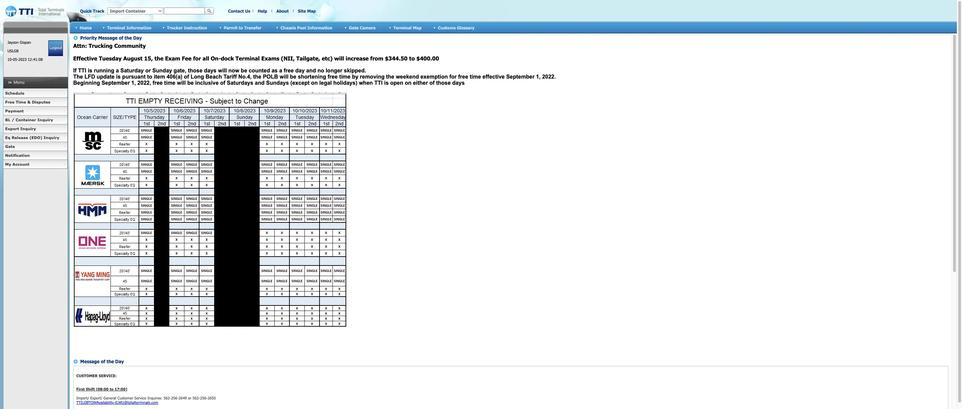Task type: vqa. For each thing, say whether or not it's contained in the screenshot.
10-05-2023 14:06:31
no



Task type: locate. For each thing, give the bounding box(es) containing it.
export inquiry
[[5, 127, 36, 131]]

1 vertical spatial inquiry
[[20, 127, 36, 131]]

&
[[27, 100, 31, 104]]

notification
[[5, 153, 30, 158]]

transfer
[[244, 25, 262, 30]]

0 horizontal spatial map
[[307, 9, 316, 13]]

permit
[[224, 25, 238, 30]]

inquiry
[[37, 118, 53, 122], [20, 127, 36, 131], [44, 136, 59, 140]]

05-
[[13, 57, 18, 62]]

0 vertical spatial map
[[307, 9, 316, 13]]

terminal for terminal map
[[394, 25, 412, 30]]

inquiry inside "link"
[[44, 136, 59, 140]]

time
[[16, 100, 26, 104]]

my account link
[[3, 160, 68, 169]]

gate inside gate link
[[5, 144, 15, 149]]

gate for gate
[[5, 144, 15, 149]]

site map link
[[298, 9, 316, 13]]

2023
[[18, 57, 27, 62]]

0 horizontal spatial information
[[127, 25, 152, 30]]

1 vertical spatial gate
[[5, 144, 15, 149]]

1 horizontal spatial gate
[[349, 25, 359, 30]]

gate down eq
[[5, 144, 15, 149]]

map right site
[[307, 9, 316, 13]]

1 vertical spatial map
[[413, 25, 422, 30]]

1 horizontal spatial information
[[307, 25, 332, 30]]

0 horizontal spatial terminal
[[107, 25, 125, 30]]

terminal map
[[394, 25, 422, 30]]

pool
[[297, 25, 306, 30]]

export
[[5, 127, 19, 131]]

1 horizontal spatial terminal
[[394, 25, 412, 30]]

eq release (edo) inquiry
[[5, 136, 59, 140]]

gispan
[[20, 40, 31, 44]]

0 vertical spatial inquiry
[[37, 118, 53, 122]]

site map
[[298, 9, 316, 13]]

terminal
[[107, 25, 125, 30], [394, 25, 412, 30]]

map
[[307, 9, 316, 13], [413, 25, 422, 30]]

2 terminal from the left
[[394, 25, 412, 30]]

1 horizontal spatial map
[[413, 25, 422, 30]]

0 vertical spatial gate
[[349, 25, 359, 30]]

to
[[239, 25, 243, 30]]

disputes
[[32, 100, 50, 104]]

gate left camera
[[349, 25, 359, 30]]

10-
[[7, 57, 13, 62]]

schedule link
[[3, 89, 68, 98]]

2 vertical spatial inquiry
[[44, 136, 59, 140]]

login image
[[48, 40, 63, 56]]

1 terminal from the left
[[107, 25, 125, 30]]

payment link
[[3, 107, 68, 116]]

terminal for terminal information
[[107, 25, 125, 30]]

track
[[93, 9, 104, 13]]

contact us link
[[228, 9, 250, 13]]

gate
[[349, 25, 359, 30], [5, 144, 15, 149]]

inquiry for (edo)
[[44, 136, 59, 140]]

map left customs
[[413, 25, 422, 30]]

inquiry down payment link
[[37, 118, 53, 122]]

container
[[16, 118, 36, 122]]

permit to transfer
[[224, 25, 262, 30]]

customs glossary
[[438, 25, 475, 30]]

my
[[5, 162, 11, 167]]

trucker instruction
[[167, 25, 207, 30]]

information
[[127, 25, 152, 30], [307, 25, 332, 30]]

jayson
[[7, 40, 19, 44]]

chassis pool information
[[281, 25, 332, 30]]

inquiry down bl / container inquiry
[[20, 127, 36, 131]]

1 information from the left
[[127, 25, 152, 30]]

None text field
[[164, 8, 205, 14]]

10-05-2023 12:41:08
[[7, 57, 43, 62]]

inquiry right (edo)
[[44, 136, 59, 140]]

help link
[[258, 9, 267, 13]]

0 horizontal spatial gate
[[5, 144, 15, 149]]

map for site map
[[307, 9, 316, 13]]



Task type: describe. For each thing, give the bounding box(es) containing it.
us
[[245, 9, 250, 13]]

schedule
[[5, 91, 24, 95]]

2 information from the left
[[307, 25, 332, 30]]

gate for gate camera
[[349, 25, 359, 30]]

trucker
[[167, 25, 183, 30]]

contact
[[228, 9, 244, 13]]

account
[[12, 162, 29, 167]]

bl / container inquiry
[[5, 118, 53, 122]]

about
[[277, 9, 289, 13]]

terminal information
[[107, 25, 152, 30]]

uslgb
[[7, 49, 19, 53]]

chassis
[[281, 25, 296, 30]]

gate camera
[[349, 25, 376, 30]]

gate link
[[3, 142, 68, 151]]

map for terminal map
[[413, 25, 422, 30]]

home
[[80, 25, 92, 30]]

(edo)
[[29, 136, 42, 140]]

eq
[[5, 136, 10, 140]]

instruction
[[184, 25, 207, 30]]

quick track
[[80, 9, 104, 13]]

free
[[5, 100, 14, 104]]

inquiry for container
[[37, 118, 53, 122]]

12:41:08
[[28, 57, 43, 62]]

bl
[[5, 118, 10, 122]]

release
[[12, 136, 28, 140]]

free time & disputes
[[5, 100, 50, 104]]

help
[[258, 9, 267, 13]]

export inquiry link
[[3, 125, 68, 133]]

bl / container inquiry link
[[3, 116, 68, 125]]

eq release (edo) inquiry link
[[3, 133, 68, 142]]

notification link
[[3, 151, 68, 160]]

payment
[[5, 109, 24, 113]]

quick
[[80, 9, 92, 13]]

contact us
[[228, 9, 250, 13]]

site
[[298, 9, 306, 13]]

glossary
[[457, 25, 475, 30]]

camera
[[360, 25, 376, 30]]

free time & disputes link
[[3, 98, 68, 107]]

my account
[[5, 162, 29, 167]]

customs
[[438, 25, 456, 30]]

jayson gispan
[[7, 40, 31, 44]]

/
[[12, 118, 14, 122]]

about link
[[277, 9, 289, 13]]



